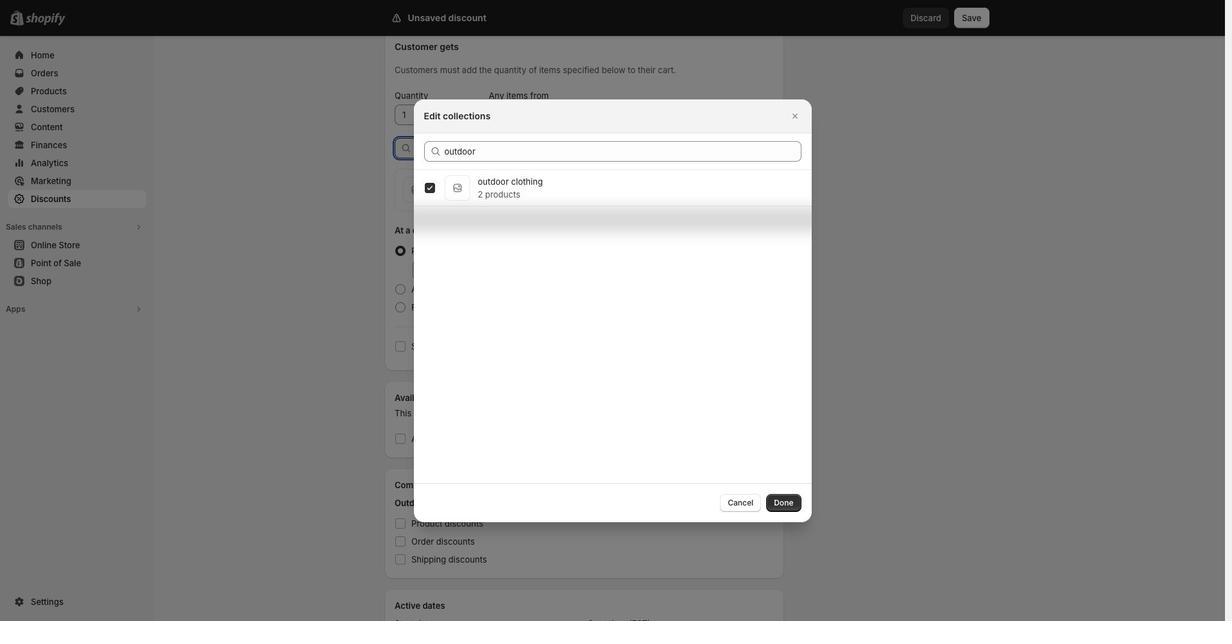 Task type: vqa. For each thing, say whether or not it's contained in the screenshot.
Search collections text field
yes



Task type: describe. For each thing, give the bounding box(es) containing it.
Search collections text field
[[444, 141, 801, 161]]



Task type: locate. For each thing, give the bounding box(es) containing it.
shopify image
[[26, 13, 65, 26]]

dialog
[[0, 99, 1225, 522]]



